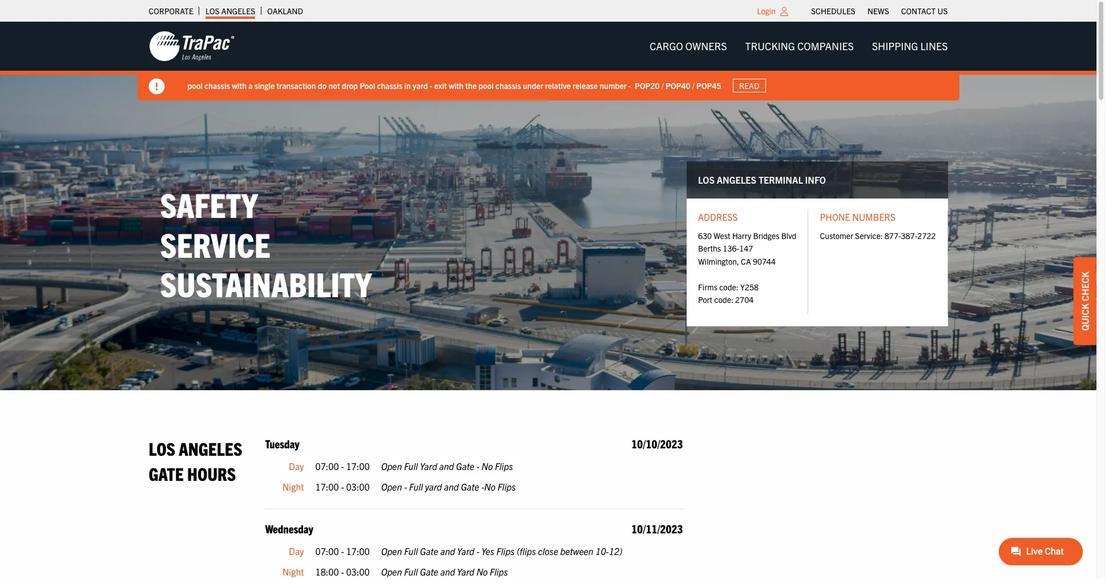 Task type: vqa. For each thing, say whether or not it's contained in the screenshot.
fourth YWM/037E from the top of the page
no



Task type: locate. For each thing, give the bounding box(es) containing it.
close
[[539, 546, 559, 558]]

2 pool from the left
[[479, 80, 494, 91]]

147
[[740, 244, 754, 254]]

(flips
[[517, 546, 536, 558]]

angeles for los angeles gate hours
[[179, 438, 242, 460]]

menu bar containing cargo owners
[[641, 35, 958, 58]]

relative
[[545, 80, 571, 91]]

2 07:00 - 17:00 from the top
[[316, 546, 370, 558]]

los angeles image
[[149, 30, 234, 62]]

0 horizontal spatial with
[[232, 80, 247, 91]]

and
[[440, 461, 454, 473], [444, 481, 459, 493], [441, 546, 455, 558], [441, 567, 455, 578]]

/ left pop45
[[693, 80, 695, 91]]

no
[[482, 461, 493, 473], [485, 481, 496, 493], [477, 567, 488, 578]]

03:00 for wednesday
[[346, 567, 370, 578]]

chassis left under
[[496, 80, 521, 91]]

los angeles link
[[206, 3, 256, 19]]

no down the open full yard and gate - no flips
[[485, 481, 496, 493]]

pool
[[360, 80, 375, 91]]

code: up the 2704
[[720, 282, 739, 292]]

menu bar
[[806, 3, 954, 19], [641, 35, 958, 58]]

no up "open - full yard and gate -no flips"
[[482, 461, 493, 473]]

1 vertical spatial day
[[289, 546, 304, 558]]

0 vertical spatial 07:00
[[316, 461, 339, 473]]

17:00
[[346, 461, 370, 473], [316, 481, 339, 493], [346, 546, 370, 558]]

light image
[[781, 7, 789, 16]]

yard down open full gate and yard -  yes flips (flips close between 10-12)
[[457, 567, 475, 578]]

banner containing cargo owners
[[0, 22, 1106, 101]]

07:00
[[316, 461, 339, 473], [316, 546, 339, 558]]

chassis left a
[[205, 80, 230, 91]]

1 night from the top
[[283, 481, 304, 493]]

yes
[[482, 546, 495, 558]]

0 horizontal spatial pool
[[188, 80, 203, 91]]

2 vertical spatial los
[[149, 438, 175, 460]]

angeles left oakland link
[[222, 6, 256, 16]]

4 open from the top
[[381, 567, 402, 578]]

menu bar down light icon on the top of page
[[641, 35, 958, 58]]

18:00 - 03:00
[[316, 567, 370, 578]]

0 vertical spatial los
[[206, 6, 220, 16]]

2 horizontal spatial los
[[699, 174, 715, 186]]

3 open from the top
[[381, 546, 402, 558]]

quick check
[[1080, 272, 1092, 331]]

service
[[160, 223, 271, 265]]

no down yes
[[477, 567, 488, 578]]

news link
[[868, 3, 890, 19]]

oakland
[[268, 6, 303, 16]]

gate
[[456, 461, 475, 473], [149, 462, 184, 485], [461, 481, 479, 493], [420, 546, 439, 558], [420, 567, 439, 578]]

1 vertical spatial 03:00
[[346, 567, 370, 578]]

full
[[404, 461, 418, 473], [409, 481, 423, 493], [404, 546, 418, 558], [404, 567, 418, 578]]

menu bar up shipping
[[806, 3, 954, 19]]

port
[[699, 295, 713, 305]]

pool right solid icon
[[188, 80, 203, 91]]

17:00 - 03:00
[[316, 481, 370, 493]]

2 03:00 from the top
[[346, 567, 370, 578]]

yard up "open - full yard and gate -no flips"
[[420, 461, 437, 473]]

07:00 up 17:00 - 03:00
[[316, 461, 339, 473]]

schedules link
[[812, 3, 856, 19]]

1 03:00 from the top
[[346, 481, 370, 493]]

1 day from the top
[[289, 461, 304, 473]]

harry
[[733, 231, 752, 241]]

day for wednesday
[[289, 546, 304, 558]]

1 pool from the left
[[188, 80, 203, 91]]

info
[[806, 174, 826, 186]]

shipping lines
[[873, 39, 948, 53]]

transaction
[[277, 80, 316, 91]]

0 vertical spatial night
[[283, 481, 304, 493]]

terminal
[[759, 174, 804, 186]]

night for wednesday
[[283, 567, 304, 578]]

2 07:00 from the top
[[316, 546, 339, 558]]

night left 18:00
[[283, 567, 304, 578]]

ca
[[741, 256, 752, 267]]

0 vertical spatial day
[[289, 461, 304, 473]]

1 horizontal spatial with
[[449, 80, 464, 91]]

1 vertical spatial yard
[[457, 546, 475, 558]]

0 vertical spatial angeles
[[222, 6, 256, 16]]

angeles up address
[[717, 174, 757, 186]]

read
[[740, 81, 760, 91]]

2 open from the top
[[381, 481, 402, 493]]

open
[[381, 461, 402, 473], [381, 481, 402, 493], [381, 546, 402, 558], [381, 567, 402, 578]]

0 vertical spatial 17:00
[[346, 461, 370, 473]]

-
[[430, 80, 433, 91], [629, 80, 631, 91], [341, 461, 344, 473], [477, 461, 480, 473], [341, 481, 344, 493], [404, 481, 407, 493], [482, 481, 485, 493], [341, 546, 344, 558], [477, 546, 480, 558], [341, 567, 344, 578]]

open for open full gate and yard -  yes flips (flips close between 10-12)
[[381, 546, 402, 558]]

1 horizontal spatial los
[[206, 6, 220, 16]]

open full gate and yard no flips
[[381, 567, 508, 578]]

night for tuesday
[[283, 481, 304, 493]]

0 horizontal spatial los
[[149, 438, 175, 460]]

day
[[289, 461, 304, 473], [289, 546, 304, 558]]

angeles inside los angeles gate hours
[[179, 438, 242, 460]]

berths
[[699, 244, 721, 254]]

full for open full gate and yard no flips
[[404, 567, 418, 578]]

los for los angeles
[[206, 6, 220, 16]]

1 horizontal spatial chassis
[[377, 80, 403, 91]]

1 vertical spatial los
[[699, 174, 715, 186]]

yard left yes
[[457, 546, 475, 558]]

0 horizontal spatial chassis
[[205, 80, 230, 91]]

yard for no
[[457, 567, 475, 578]]

2722
[[918, 231, 936, 241]]

1 07:00 - 17:00 from the top
[[316, 461, 370, 473]]

1 open from the top
[[381, 461, 402, 473]]

night up wednesday
[[283, 481, 304, 493]]

read link
[[733, 79, 766, 93]]

2 vertical spatial yard
[[457, 567, 475, 578]]

trucking companies link
[[737, 35, 864, 58]]

pool right the
[[479, 80, 494, 91]]

1 with from the left
[[232, 80, 247, 91]]

3 chassis from the left
[[496, 80, 521, 91]]

07:00 up 18:00
[[316, 546, 339, 558]]

yard right in
[[413, 80, 428, 91]]

with left a
[[232, 80, 247, 91]]

/
[[662, 80, 664, 91], [693, 80, 695, 91]]

angeles for los angeles
[[222, 6, 256, 16]]

day down wednesday
[[289, 546, 304, 558]]

1 07:00 from the top
[[316, 461, 339, 473]]

07:00 - 17:00 up 17:00 - 03:00
[[316, 461, 370, 473]]

0 vertical spatial 07:00 - 17:00
[[316, 461, 370, 473]]

07:00 - 17:00
[[316, 461, 370, 473], [316, 546, 370, 558]]

17:00 for wednesday
[[346, 546, 370, 558]]

2 night from the top
[[283, 567, 304, 578]]

2 horizontal spatial chassis
[[496, 80, 521, 91]]

2 vertical spatial no
[[477, 567, 488, 578]]

open for open - full yard and gate -no flips
[[381, 481, 402, 493]]

0 horizontal spatial /
[[662, 80, 664, 91]]

gate inside los angeles gate hours
[[149, 462, 184, 485]]

07:00 - 17:00 for tuesday
[[316, 461, 370, 473]]

with left the
[[449, 80, 464, 91]]

los angeles terminal info
[[699, 174, 826, 186]]

1 vertical spatial 07:00
[[316, 546, 339, 558]]

07:00 - 17:00 up 18:00 - 03:00
[[316, 546, 370, 558]]

2 vertical spatial 17:00
[[346, 546, 370, 558]]

address
[[699, 212, 738, 223]]

day down tuesday
[[289, 461, 304, 473]]

in
[[405, 80, 411, 91]]

1 vertical spatial 07:00 - 17:00
[[316, 546, 370, 558]]

and for yes
[[441, 546, 455, 558]]

flips
[[495, 461, 513, 473], [498, 481, 516, 493], [497, 546, 515, 558], [490, 567, 508, 578]]

service:
[[856, 231, 883, 241]]

open full gate and yard -  yes flips (flips close between 10-12)
[[381, 546, 623, 558]]

10-
[[596, 546, 609, 558]]

gate for open full gate and yard -  yes flips (flips close between 10-12)
[[420, 546, 439, 558]]

numbers
[[853, 212, 896, 223]]

full for open full yard and gate - no flips
[[404, 461, 418, 473]]

angeles
[[222, 6, 256, 16], [717, 174, 757, 186], [179, 438, 242, 460]]

west
[[714, 231, 731, 241]]

wilmington,
[[699, 256, 740, 267]]

exit
[[435, 80, 447, 91]]

/ left pop40
[[662, 80, 664, 91]]

code: right port in the bottom right of the page
[[715, 295, 734, 305]]

login link
[[758, 6, 776, 16]]

1 vertical spatial menu bar
[[641, 35, 958, 58]]

10/10/2023
[[632, 437, 683, 451]]

0 vertical spatial yard
[[420, 461, 437, 473]]

angeles up hours
[[179, 438, 242, 460]]

chassis
[[205, 80, 230, 91], [377, 80, 403, 91], [496, 80, 521, 91]]

1 horizontal spatial /
[[693, 80, 695, 91]]

1 horizontal spatial pool
[[479, 80, 494, 91]]

yard
[[420, 461, 437, 473], [457, 546, 475, 558], [457, 567, 475, 578]]

yard down the open full yard and gate - no flips
[[425, 481, 442, 493]]

0 vertical spatial 03:00
[[346, 481, 370, 493]]

1 vertical spatial night
[[283, 567, 304, 578]]

0 vertical spatial menu bar
[[806, 3, 954, 19]]

1 vertical spatial angeles
[[717, 174, 757, 186]]

2 day from the top
[[289, 546, 304, 558]]

los inside los angeles gate hours
[[149, 438, 175, 460]]

chassis left in
[[377, 80, 403, 91]]

banner
[[0, 22, 1106, 101]]

2 vertical spatial angeles
[[179, 438, 242, 460]]

yard
[[413, 80, 428, 91], [425, 481, 442, 493]]

03:00 for tuesday
[[346, 481, 370, 493]]

12)
[[609, 546, 623, 558]]



Task type: describe. For each thing, give the bounding box(es) containing it.
pop45
[[697, 80, 722, 91]]

single
[[255, 80, 275, 91]]

07:00 - 17:00 for wednesday
[[316, 546, 370, 558]]

630
[[699, 231, 712, 241]]

1 vertical spatial code:
[[715, 295, 734, 305]]

los angeles gate hours
[[149, 438, 242, 485]]

1 chassis from the left
[[205, 80, 230, 91]]

schedules
[[812, 6, 856, 16]]

solid image
[[149, 79, 165, 95]]

90744
[[753, 256, 776, 267]]

pop20
[[635, 80, 660, 91]]

gate for los angeles gate hours
[[149, 462, 184, 485]]

shipping
[[873, 39, 919, 53]]

2 / from the left
[[693, 80, 695, 91]]

release
[[573, 80, 598, 91]]

news
[[868, 6, 890, 16]]

angeles for los angeles terminal info
[[717, 174, 757, 186]]

1 / from the left
[[662, 80, 664, 91]]

cargo owners
[[650, 39, 727, 53]]

the
[[466, 80, 477, 91]]

136-
[[723, 244, 740, 254]]

contact
[[902, 6, 936, 16]]

not
[[329, 80, 340, 91]]

07:00 for wednesday
[[316, 546, 339, 558]]

tuesday
[[265, 437, 300, 451]]

shipping lines link
[[864, 35, 958, 58]]

yard for -
[[457, 546, 475, 558]]

companies
[[798, 39, 854, 53]]

trucking companies
[[746, 39, 854, 53]]

firms code:  y258 port code:  2704
[[699, 282, 759, 305]]

between
[[561, 546, 594, 558]]

los for los angeles gate hours
[[149, 438, 175, 460]]

drop
[[342, 80, 358, 91]]

18:00
[[316, 567, 339, 578]]

and for flips
[[441, 567, 455, 578]]

corporate
[[149, 6, 194, 16]]

owners
[[686, 39, 727, 53]]

open - full yard and gate -no flips
[[381, 481, 516, 493]]

bridges
[[754, 231, 780, 241]]

2 chassis from the left
[[377, 80, 403, 91]]

lines
[[921, 39, 948, 53]]

2704
[[736, 295, 754, 305]]

safety
[[160, 183, 258, 225]]

trucking
[[746, 39, 796, 53]]

number
[[600, 80, 627, 91]]

safety service sustainability
[[160, 183, 372, 305]]

firms
[[699, 282, 718, 292]]

hours
[[187, 462, 236, 485]]

877-
[[885, 231, 902, 241]]

07:00 for tuesday
[[316, 461, 339, 473]]

0 vertical spatial no
[[482, 461, 493, 473]]

cargo owners link
[[641, 35, 737, 58]]

open for open full gate and yard no flips
[[381, 567, 402, 578]]

10/11/2023
[[632, 522, 683, 537]]

y258
[[741, 282, 759, 292]]

a
[[249, 80, 253, 91]]

1 vertical spatial yard
[[425, 481, 442, 493]]

los angeles
[[206, 6, 256, 16]]

cargo
[[650, 39, 684, 53]]

1 vertical spatial no
[[485, 481, 496, 493]]

day for tuesday
[[289, 461, 304, 473]]

corporate link
[[149, 3, 194, 19]]

2 with from the left
[[449, 80, 464, 91]]

17:00 for tuesday
[[346, 461, 370, 473]]

customer
[[820, 231, 854, 241]]

phone numbers
[[820, 212, 896, 223]]

and for no
[[440, 461, 454, 473]]

los for los angeles terminal info
[[699, 174, 715, 186]]

login
[[758, 6, 776, 16]]

sustainability
[[160, 263, 372, 305]]

pop40
[[666, 80, 691, 91]]

pool chassis with a single transaction  do not drop pool chassis in yard -  exit with the pool chassis under relative release number -  pop20 / pop40 / pop45
[[188, 80, 722, 91]]

630 west harry bridges blvd berths 136-147 wilmington, ca 90744
[[699, 231, 797, 267]]

full for open full gate and yard -  yes flips (flips close between 10-12)
[[404, 546, 418, 558]]

blvd
[[782, 231, 797, 241]]

0 vertical spatial yard
[[413, 80, 428, 91]]

contact us link
[[902, 3, 948, 19]]

do
[[318, 80, 327, 91]]

menu bar containing schedules
[[806, 3, 954, 19]]

wednesday
[[265, 522, 314, 537]]

387-
[[902, 231, 918, 241]]

open for open full yard and gate - no flips
[[381, 461, 402, 473]]

contact us
[[902, 6, 948, 16]]

customer service: 877-387-2722
[[820, 231, 936, 241]]

phone
[[820, 212, 851, 223]]

0 vertical spatial code:
[[720, 282, 739, 292]]

quick
[[1080, 303, 1092, 331]]

quick check link
[[1074, 257, 1097, 345]]

under
[[523, 80, 544, 91]]

gate for open full gate and yard no flips
[[420, 567, 439, 578]]

us
[[938, 6, 948, 16]]

1 vertical spatial 17:00
[[316, 481, 339, 493]]

open full yard and gate - no flips
[[381, 461, 513, 473]]

oakland link
[[268, 3, 303, 19]]

menu bar inside 'banner'
[[641, 35, 958, 58]]



